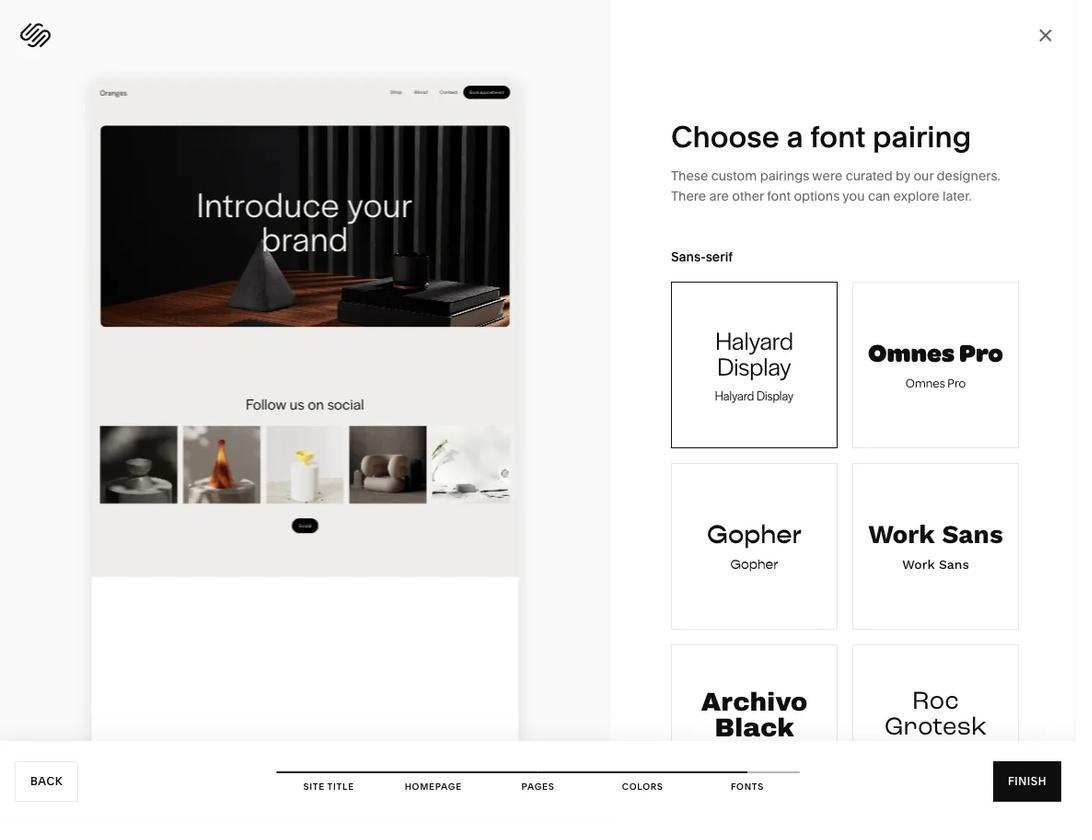 Task type: locate. For each thing, give the bounding box(es) containing it.
black
[[715, 714, 795, 742]]

0 horizontal spatial font
[[767, 188, 791, 204]]

1 vertical spatial pro
[[948, 374, 966, 392]]

grotesk
[[885, 710, 987, 746]]

are
[[710, 188, 729, 204]]

0 vertical spatial halyard
[[716, 322, 794, 357]]

pro
[[960, 335, 1004, 370], [948, 374, 966, 392]]

1 vertical spatial font
[[767, 188, 791, 204]]

omnes
[[868, 335, 955, 370], [906, 374, 946, 392]]

pages
[[522, 781, 555, 792]]

omnes pro omnes pro
[[868, 335, 1004, 392]]

Archivo Black checkbox
[[672, 646, 837, 810]]

other
[[732, 188, 764, 204]]

back
[[30, 775, 63, 788]]

display
[[718, 348, 792, 383], [757, 387, 794, 404]]

pairing
[[873, 118, 972, 154]]

0 vertical spatial work
[[869, 519, 935, 549]]

you
[[843, 188, 865, 204]]

options
[[794, 188, 840, 204]]

there
[[671, 188, 707, 204]]

0 vertical spatial pro
[[960, 335, 1004, 370]]

halyard
[[716, 322, 794, 357], [715, 387, 754, 404]]

archivo black button
[[671, 645, 838, 811]]

sans-serif
[[671, 249, 733, 265]]

0 vertical spatial sans
[[942, 519, 1004, 549]]

0 vertical spatial omnes
[[868, 335, 955, 370]]

1 vertical spatial work
[[903, 557, 935, 572]]

font
[[810, 118, 866, 154], [767, 188, 791, 204]]

choose
[[671, 118, 780, 154]]

1 horizontal spatial font
[[810, 118, 866, 154]]

these
[[671, 168, 708, 184]]

1 vertical spatial gopher
[[731, 556, 779, 572]]

designers.
[[937, 168, 1001, 184]]

font up were
[[810, 118, 866, 154]]

our
[[914, 168, 934, 184]]

choose a font pairing
[[671, 118, 972, 154]]

sans
[[942, 519, 1004, 549], [939, 557, 970, 572]]

font down pairings at the top right
[[767, 188, 791, 204]]

finish
[[1008, 775, 1047, 788]]

fonts
[[731, 781, 764, 792]]

gopher
[[707, 518, 802, 550], [731, 556, 779, 572]]

roc
[[913, 684, 960, 721]]

can
[[868, 188, 891, 204]]

finish button
[[994, 762, 1062, 802]]

site
[[303, 781, 325, 792]]

roc grotesk
[[885, 684, 987, 746]]

halyard display halyard display
[[715, 322, 794, 404]]

0 vertical spatial display
[[718, 348, 792, 383]]

None checkbox
[[854, 283, 1019, 448], [672, 464, 837, 629], [854, 464, 1019, 629], [854, 283, 1019, 448], [672, 464, 837, 629], [854, 464, 1019, 629]]

custom
[[712, 168, 757, 184]]

work
[[869, 519, 935, 549], [903, 557, 935, 572]]

title
[[327, 781, 354, 792]]

serif
[[706, 249, 733, 265]]

sans-
[[671, 249, 706, 265]]

None checkbox
[[672, 283, 837, 448]]



Task type: describe. For each thing, give the bounding box(es) containing it.
roc grotesk button
[[853, 645, 1020, 811]]

curated
[[846, 168, 893, 184]]

gopher inside the gopher gopher
[[731, 556, 779, 572]]

Roc Grotesk checkbox
[[854, 646, 1019, 810]]

later.
[[943, 188, 972, 204]]

colors
[[622, 781, 664, 792]]

these custom pairings were curated by our designers. there are other font options you can explore later.
[[671, 168, 1001, 204]]

were
[[813, 168, 843, 184]]

1 vertical spatial omnes
[[906, 374, 946, 392]]

archivo
[[701, 688, 808, 717]]

1 vertical spatial halyard
[[715, 387, 754, 404]]

font inside these custom pairings were curated by our designers. there are other font options you can explore later.
[[767, 188, 791, 204]]

none checkbox containing halyard display
[[672, 283, 837, 448]]

homepage
[[405, 781, 462, 792]]

site title
[[303, 781, 354, 792]]

archivo black
[[701, 688, 808, 742]]

gopher gopher
[[707, 518, 802, 572]]

pairings
[[760, 168, 810, 184]]

1 vertical spatial display
[[757, 387, 794, 404]]

back button
[[15, 762, 78, 802]]

1 vertical spatial sans
[[939, 557, 970, 572]]

0 vertical spatial gopher
[[707, 518, 802, 550]]

work sans work sans
[[869, 519, 1004, 572]]

by
[[896, 168, 911, 184]]

explore
[[894, 188, 940, 204]]

a
[[787, 118, 804, 154]]

0 vertical spatial font
[[810, 118, 866, 154]]



Task type: vqa. For each thing, say whether or not it's contained in the screenshot.
the top the
no



